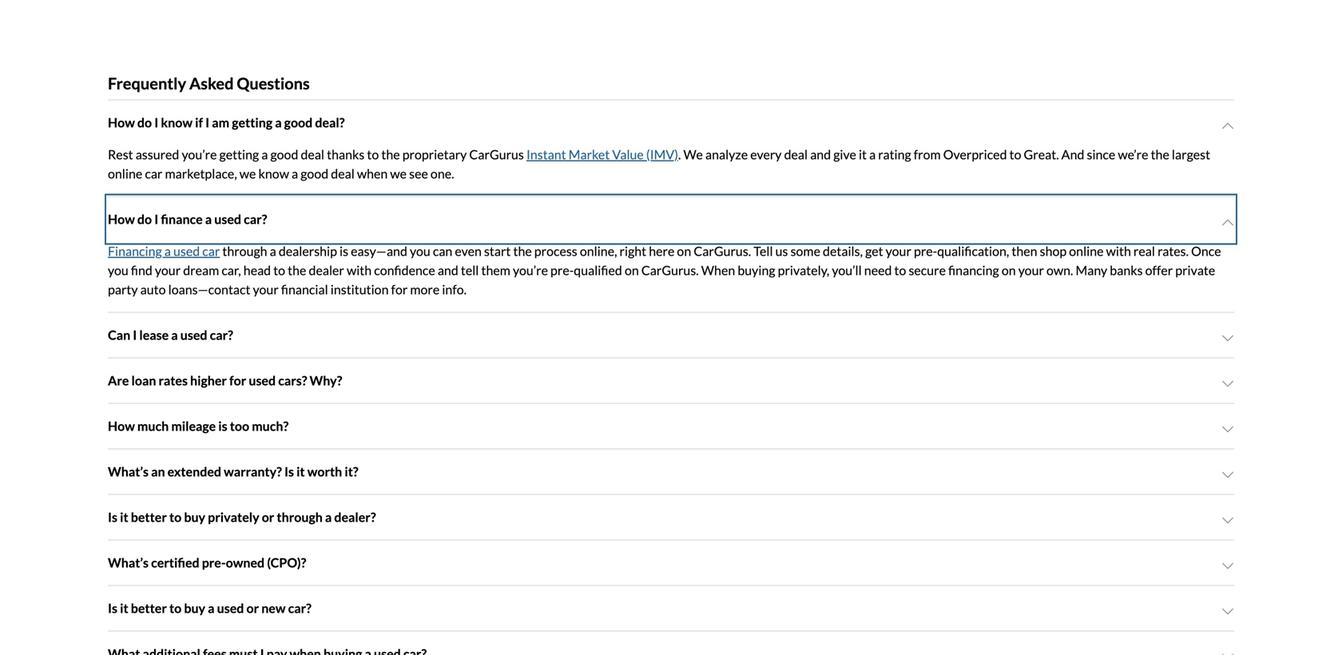Task type: locate. For each thing, give the bounding box(es) containing it.
online up many at the right of page
[[1069, 243, 1104, 259]]

to inside . we analyze every deal and give it a rating from overpriced to great. and since we're the largest online car marketplace, we know a good deal when we see one.
[[1010, 147, 1022, 162]]

deal down thanks
[[331, 166, 355, 181]]

better inside dropdown button
[[131, 509, 167, 525]]

what's
[[108, 464, 149, 479], [108, 555, 149, 570]]

buy
[[184, 509, 205, 525], [184, 600, 205, 616]]

1 vertical spatial know
[[259, 166, 289, 181]]

a right 'financing'
[[164, 243, 171, 259]]

deal left thanks
[[301, 147, 324, 162]]

0 vertical spatial buy
[[184, 509, 205, 525]]

owned
[[226, 555, 265, 570]]

chevron down image
[[1222, 119, 1235, 132], [1222, 332, 1235, 345], [1222, 560, 1235, 572], [1222, 605, 1235, 618], [1222, 651, 1235, 655]]

chevron down image inside how much mileage is too much? dropdown button
[[1222, 423, 1235, 436]]

is for is it better to buy a used or new car?
[[108, 600, 117, 616]]

5 chevron down image from the top
[[1222, 651, 1235, 655]]

1 vertical spatial is
[[218, 418, 227, 434]]

you
[[410, 243, 431, 259], [108, 262, 128, 278]]

and left 'give' on the right
[[810, 147, 831, 162]]

a up 'head'
[[270, 243, 276, 259]]

much
[[137, 418, 169, 434]]

through up (cpo)?
[[277, 509, 323, 525]]

2 chevron down image from the top
[[1222, 378, 1235, 390]]

car? right 'new'
[[288, 600, 312, 616]]

car? up 'are loan rates higher for used cars? why?'
[[210, 327, 233, 343]]

chevron down image
[[1222, 216, 1235, 229], [1222, 378, 1235, 390], [1222, 423, 1235, 436], [1222, 469, 1235, 481], [1222, 514, 1235, 527]]

is inside dropdown button
[[108, 509, 117, 525]]

1 chevron down image from the top
[[1222, 216, 1235, 229]]

through inside dropdown button
[[277, 509, 323, 525]]

1 horizontal spatial or
[[262, 509, 274, 525]]

how inside dropdown button
[[108, 115, 135, 130]]

how do i finance a used car? button
[[108, 197, 1235, 242]]

cargurus. down here
[[641, 262, 699, 278]]

pre- up the secure
[[914, 243, 937, 259]]

it inside dropdown button
[[120, 509, 128, 525]]

0 horizontal spatial and
[[438, 262, 458, 278]]

are loan rates higher for used cars? why? button
[[108, 358, 1235, 403]]

for down confidence
[[391, 282, 408, 297]]

is left too
[[218, 418, 227, 434]]

chevron down image inside how do i finance a used car? dropdown button
[[1222, 216, 1235, 229]]

1 better from the top
[[131, 509, 167, 525]]

used up dream
[[173, 243, 200, 259]]

0 horizontal spatial car
[[145, 166, 163, 181]]

know down how do i know if i am getting a good deal? at the top of the page
[[259, 166, 289, 181]]

0 vertical spatial or
[[262, 509, 274, 525]]

some
[[791, 243, 821, 259]]

0 horizontal spatial through
[[222, 243, 267, 259]]

to inside dropdown button
[[169, 509, 182, 525]]

how for how much mileage is too much?
[[108, 418, 135, 434]]

buy left privately
[[184, 509, 205, 525]]

car?
[[244, 211, 267, 227], [210, 327, 233, 343], [288, 600, 312, 616]]

car
[[145, 166, 163, 181], [202, 243, 220, 259]]

3 chevron down image from the top
[[1222, 560, 1235, 572]]

for inside are loan rates higher for used cars? why? dropdown button
[[229, 373, 246, 388]]

cargurus.
[[694, 243, 751, 259], [641, 262, 699, 278]]

good left deal?
[[284, 115, 313, 130]]

0 vertical spatial and
[[810, 147, 831, 162]]

the
[[381, 147, 400, 162], [1151, 147, 1170, 162], [513, 243, 532, 259], [288, 262, 306, 278]]

us
[[776, 243, 788, 259]]

car? up 'head'
[[244, 211, 267, 227]]

0 vertical spatial getting
[[232, 115, 273, 130]]

good down thanks
[[301, 166, 329, 181]]

good left thanks
[[270, 147, 298, 162]]

the right the we're
[[1151, 147, 1170, 162]]

is
[[284, 464, 294, 479], [108, 509, 117, 525], [108, 600, 117, 616]]

0 vertical spatial pre-
[[914, 243, 937, 259]]

1 horizontal spatial car?
[[244, 211, 267, 227]]

0 vertical spatial know
[[161, 115, 193, 130]]

worth
[[307, 464, 342, 479]]

0 vertical spatial car
[[145, 166, 163, 181]]

good
[[284, 115, 313, 130], [270, 147, 298, 162], [301, 166, 329, 181]]

car inside . we analyze every deal and give it a rating from overpriced to great. and since we're the largest online car marketplace, we know a good deal when we see one.
[[145, 166, 163, 181]]

many
[[1076, 262, 1108, 278]]

and inside . we analyze every deal and give it a rating from overpriced to great. and since we're the largest online car marketplace, we know a good deal when we see one.
[[810, 147, 831, 162]]

1 horizontal spatial you
[[410, 243, 431, 259]]

or inside "dropdown button"
[[246, 600, 259, 616]]

analyze
[[706, 147, 748, 162]]

3 chevron down image from the top
[[1222, 423, 1235, 436]]

4 chevron down image from the top
[[1222, 469, 1235, 481]]

them
[[481, 262, 510, 278]]

the right start
[[513, 243, 532, 259]]

1 horizontal spatial through
[[277, 509, 323, 525]]

chevron down image inside can i lease a used car? "dropdown button"
[[1222, 332, 1235, 345]]

buy down what's certified pre-owned (cpo)? on the bottom of page
[[184, 600, 205, 616]]

1 horizontal spatial pre-
[[551, 262, 574, 278]]

then
[[1012, 243, 1038, 259]]

with up institution on the top
[[347, 262, 372, 278]]

finance
[[161, 211, 203, 227]]

2 buy from the top
[[184, 600, 205, 616]]

i inside "dropdown button"
[[133, 327, 137, 343]]

car? inside dropdown button
[[244, 211, 267, 227]]

0 horizontal spatial we
[[240, 166, 256, 181]]

a down how do i know if i am getting a good deal? at the top of the page
[[262, 147, 268, 162]]

0 horizontal spatial is
[[218, 418, 227, 434]]

for right higher
[[229, 373, 246, 388]]

4 chevron down image from the top
[[1222, 605, 1235, 618]]

1 vertical spatial better
[[131, 600, 167, 616]]

a inside is it better to buy a used or new car? "dropdown button"
[[208, 600, 215, 616]]

deal?
[[315, 115, 345, 130]]

1 vertical spatial buy
[[184, 600, 205, 616]]

1 vertical spatial you
[[108, 262, 128, 278]]

1 vertical spatial or
[[246, 600, 259, 616]]

1 vertical spatial is
[[108, 509, 117, 525]]

0 horizontal spatial online
[[108, 166, 142, 181]]

here
[[649, 243, 675, 259]]

how for how do i know if i am getting a good deal?
[[108, 115, 135, 130]]

is inside through a dealership is easy—and you can even start the process online, right here on cargurus. tell us some details, get your pre-qualification, then shop online with real rates. once you find your dream car, head to the dealer with confidence and tell them you're pre-qualified on cargurus. when buying privately, you'll need to secure financing on your own. many banks offer private party auto loans—contact your financial institution for more info.
[[340, 243, 348, 259]]

0 vertical spatial is
[[340, 243, 348, 259]]

1 vertical spatial with
[[347, 262, 372, 278]]

2 chevron down image from the top
[[1222, 332, 1235, 345]]

buy for privately
[[184, 509, 205, 525]]

what's for what's certified pre-owned (cpo)?
[[108, 555, 149, 570]]

to left great.
[[1010, 147, 1022, 162]]

it inside "dropdown button"
[[120, 600, 128, 616]]

car,
[[222, 262, 241, 278]]

you're up marketplace, in the left top of the page
[[182, 147, 217, 162]]

i
[[154, 115, 158, 130], [205, 115, 209, 130], [154, 211, 158, 227], [133, 327, 137, 343]]

a right lease
[[171, 327, 178, 343]]

how up 'financing'
[[108, 211, 135, 227]]

pre- right certified
[[202, 555, 226, 570]]

2 vertical spatial is
[[108, 600, 117, 616]]

to up certified
[[169, 509, 182, 525]]

0 horizontal spatial on
[[625, 262, 639, 278]]

0 vertical spatial what's
[[108, 464, 149, 479]]

0 horizontal spatial you're
[[182, 147, 217, 162]]

2 better from the top
[[131, 600, 167, 616]]

a down what's certified pre-owned (cpo)? on the bottom of page
[[208, 600, 215, 616]]

what's inside dropdown button
[[108, 555, 149, 570]]

what's left certified
[[108, 555, 149, 570]]

you're down process
[[513, 262, 548, 278]]

1 vertical spatial you're
[[513, 262, 548, 278]]

1 vertical spatial do
[[137, 211, 152, 227]]

1 horizontal spatial and
[[810, 147, 831, 162]]

deal right every
[[784, 147, 808, 162]]

how
[[108, 115, 135, 130], [108, 211, 135, 227], [108, 418, 135, 434]]

a down questions
[[275, 115, 282, 130]]

better down certified
[[131, 600, 167, 616]]

it
[[859, 147, 867, 162], [297, 464, 305, 479], [120, 509, 128, 525], [120, 600, 128, 616]]

0 vertical spatial through
[[222, 243, 267, 259]]

what's inside dropdown button
[[108, 464, 149, 479]]

0 vertical spatial for
[[391, 282, 408, 297]]

how much mileage is too much? button
[[108, 404, 1235, 449]]

buy inside dropdown button
[[184, 509, 205, 525]]

2 how from the top
[[108, 211, 135, 227]]

know inside dropdown button
[[161, 115, 193, 130]]

1 horizontal spatial know
[[259, 166, 289, 181]]

is inside how much mileage is too much? dropdown button
[[218, 418, 227, 434]]

is inside "dropdown button"
[[108, 600, 117, 616]]

1 vertical spatial through
[[277, 509, 323, 525]]

know
[[161, 115, 193, 130], [259, 166, 289, 181]]

0 vertical spatial how
[[108, 115, 135, 130]]

through up 'head'
[[222, 243, 267, 259]]

car down assured
[[145, 166, 163, 181]]

know left if
[[161, 115, 193, 130]]

on down then
[[1002, 262, 1016, 278]]

i right can
[[133, 327, 137, 343]]

you're inside through a dealership is easy—and you can even start the process online, right here on cargurus. tell us some details, get your pre-qualification, then shop online with real rates. once you find your dream car, head to the dealer with confidence and tell them you're pre-qualified on cargurus. when buying privately, you'll need to secure financing on your own. many banks offer private party auto loans—contact your financial institution for more info.
[[513, 262, 548, 278]]

2 horizontal spatial pre-
[[914, 243, 937, 259]]

2 vertical spatial pre-
[[202, 555, 226, 570]]

higher
[[190, 373, 227, 388]]

car up dream
[[202, 243, 220, 259]]

start
[[484, 243, 511, 259]]

0 vertical spatial is
[[284, 464, 294, 479]]

1 vertical spatial cargurus.
[[641, 262, 699, 278]]

we down rest assured you're getting a good deal thanks to the proprietary cargurus instant market value (imv)
[[390, 166, 407, 181]]

tell
[[461, 262, 479, 278]]

from
[[914, 147, 941, 162]]

1 horizontal spatial we
[[390, 166, 407, 181]]

0 vertical spatial good
[[284, 115, 313, 130]]

1 do from the top
[[137, 115, 152, 130]]

we
[[240, 166, 256, 181], [390, 166, 407, 181]]

0 vertical spatial you're
[[182, 147, 217, 162]]

chevron down image inside what's certified pre-owned (cpo)? dropdown button
[[1222, 560, 1235, 572]]

online,
[[580, 243, 617, 259]]

1 horizontal spatial you're
[[513, 262, 548, 278]]

1 vertical spatial online
[[1069, 243, 1104, 259]]

for
[[391, 282, 408, 297], [229, 373, 246, 388]]

or right privately
[[262, 509, 274, 525]]

on down right
[[625, 262, 639, 278]]

(cpo)?
[[267, 555, 306, 570]]

you up party
[[108, 262, 128, 278]]

what's left an
[[108, 464, 149, 479]]

to up when at the left top of page
[[367, 147, 379, 162]]

with
[[1106, 243, 1131, 259], [347, 262, 372, 278]]

is up dealer
[[340, 243, 348, 259]]

the inside . we analyze every deal and give it a rating from overpriced to great. and since we're the largest online car marketplace, we know a good deal when we see one.
[[1151, 147, 1170, 162]]

are
[[108, 373, 129, 388]]

0 horizontal spatial or
[[246, 600, 259, 616]]

chevron down image inside 'is it better to buy privately or through a dealer?' dropdown button
[[1222, 514, 1235, 527]]

it inside dropdown button
[[297, 464, 305, 479]]

a left dealer?
[[325, 509, 332, 525]]

mileage
[[171, 418, 216, 434]]

pre-
[[914, 243, 937, 259], [551, 262, 574, 278], [202, 555, 226, 570]]

1 vertical spatial and
[[438, 262, 458, 278]]

1 vertical spatial what's
[[108, 555, 149, 570]]

a inside how do i finance a used car? dropdown button
[[205, 211, 212, 227]]

an
[[151, 464, 165, 479]]

need
[[864, 262, 892, 278]]

0 vertical spatial cargurus.
[[694, 243, 751, 259]]

1 horizontal spatial for
[[391, 282, 408, 297]]

used left cars? at bottom left
[[249, 373, 276, 388]]

financing
[[108, 243, 162, 259]]

chevron down image inside what's an extended warranty? is it worth it? dropdown button
[[1222, 469, 1235, 481]]

once
[[1191, 243, 1221, 259]]

we
[[684, 147, 703, 162]]

on right here
[[677, 243, 691, 259]]

auto
[[140, 282, 166, 297]]

do inside how do i finance a used car? dropdown button
[[137, 211, 152, 227]]

is for is it better to buy privately or through a dealer?
[[108, 509, 117, 525]]

getting right am
[[232, 115, 273, 130]]

how inside dropdown button
[[108, 211, 135, 227]]

how much mileage is too much?
[[108, 418, 289, 434]]

how for how do i finance a used car?
[[108, 211, 135, 227]]

1 vertical spatial for
[[229, 373, 246, 388]]

do up 'financing'
[[137, 211, 152, 227]]

1 how from the top
[[108, 115, 135, 130]]

0 horizontal spatial for
[[229, 373, 246, 388]]

how left much at the left bottom
[[108, 418, 135, 434]]

rest
[[108, 147, 133, 162]]

when
[[357, 166, 388, 181]]

i up assured
[[154, 115, 158, 130]]

better down an
[[131, 509, 167, 525]]

1 horizontal spatial on
[[677, 243, 691, 259]]

good inside . we analyze every deal and give it a rating from overpriced to great. and since we're the largest online car marketplace, we know a good deal when we see one.
[[301, 166, 329, 181]]

2 vertical spatial how
[[108, 418, 135, 434]]

online down rest
[[108, 166, 142, 181]]

1 horizontal spatial is
[[340, 243, 348, 259]]

do up assured
[[137, 115, 152, 130]]

1 vertical spatial car
[[202, 243, 220, 259]]

1 horizontal spatial online
[[1069, 243, 1104, 259]]

cargurus. up "when"
[[694, 243, 751, 259]]

with up banks
[[1106, 243, 1131, 259]]

0 horizontal spatial pre-
[[202, 555, 226, 570]]

chevron down image inside is it better to buy a used or new car? "dropdown button"
[[1222, 605, 1235, 618]]

to down certified
[[169, 600, 182, 616]]

dealership
[[279, 243, 337, 259]]

on
[[677, 243, 691, 259], [625, 262, 639, 278], [1002, 262, 1016, 278]]

2 what's from the top
[[108, 555, 149, 570]]

to right 'head'
[[273, 262, 285, 278]]

how inside dropdown button
[[108, 418, 135, 434]]

0 vertical spatial do
[[137, 115, 152, 130]]

1 buy from the top
[[184, 509, 205, 525]]

a
[[275, 115, 282, 130], [262, 147, 268, 162], [869, 147, 876, 162], [292, 166, 298, 181], [205, 211, 212, 227], [164, 243, 171, 259], [270, 243, 276, 259], [171, 327, 178, 343], [325, 509, 332, 525], [208, 600, 215, 616]]

and
[[810, 147, 831, 162], [438, 262, 458, 278]]

getting down how do i know if i am getting a good deal? at the top of the page
[[219, 147, 259, 162]]

you left "can"
[[410, 243, 431, 259]]

a right finance
[[205, 211, 212, 227]]

1 vertical spatial pre-
[[551, 262, 574, 278]]

1 chevron down image from the top
[[1222, 119, 1235, 132]]

good inside dropdown button
[[284, 115, 313, 130]]

1 horizontal spatial car
[[202, 243, 220, 259]]

certified
[[151, 555, 199, 570]]

better inside "dropdown button"
[[131, 600, 167, 616]]

buy inside "dropdown button"
[[184, 600, 205, 616]]

i right if
[[205, 115, 209, 130]]

used
[[214, 211, 241, 227], [173, 243, 200, 259], [180, 327, 207, 343], [249, 373, 276, 388], [217, 600, 244, 616]]

chevron down image for through
[[1222, 514, 1235, 527]]

or left 'new'
[[246, 600, 259, 616]]

0 horizontal spatial know
[[161, 115, 193, 130]]

and
[[1062, 147, 1085, 162]]

is it better to buy privately or through a dealer? button
[[108, 495, 1235, 540]]

2 vertical spatial car?
[[288, 600, 312, 616]]

1 horizontal spatial with
[[1106, 243, 1131, 259]]

2 vertical spatial good
[[301, 166, 329, 181]]

0 vertical spatial online
[[108, 166, 142, 181]]

1 vertical spatial how
[[108, 211, 135, 227]]

can
[[433, 243, 453, 259]]

0 vertical spatial car?
[[244, 211, 267, 227]]

2 do from the top
[[137, 211, 152, 227]]

pre- down process
[[551, 262, 574, 278]]

0 horizontal spatial you
[[108, 262, 128, 278]]

3 how from the top
[[108, 418, 135, 434]]

right
[[620, 243, 647, 259]]

a inside how do i know if i am getting a good deal? dropdown button
[[275, 115, 282, 130]]

chevron down image for why?
[[1222, 378, 1235, 390]]

chevron down image inside how do i know if i am getting a good deal? dropdown button
[[1222, 119, 1235, 132]]

do inside how do i know if i am getting a good deal? dropdown button
[[137, 115, 152, 130]]

i left finance
[[154, 211, 158, 227]]

1 what's from the top
[[108, 464, 149, 479]]

0 vertical spatial better
[[131, 509, 167, 525]]

we right marketplace, in the left top of the page
[[240, 166, 256, 181]]

how up rest
[[108, 115, 135, 130]]

i inside dropdown button
[[154, 211, 158, 227]]

can i lease a used car?
[[108, 327, 233, 343]]

the up financial
[[288, 262, 306, 278]]

through a dealership is easy—and you can even start the process online, right here on cargurus. tell us some details, get your pre-qualification, then shop online with real rates. once you find your dream car, head to the dealer with confidence and tell them you're pre-qualified on cargurus. when buying privately, you'll need to secure financing on your own. many banks offer private party auto loans—contact your financial institution for more info.
[[108, 243, 1221, 297]]

0 vertical spatial you
[[410, 243, 431, 259]]

better for is it better to buy privately or through a dealer?
[[131, 509, 167, 525]]

is inside dropdown button
[[284, 464, 294, 479]]

5 chevron down image from the top
[[1222, 514, 1235, 527]]

and down "can"
[[438, 262, 458, 278]]

1 vertical spatial car?
[[210, 327, 233, 343]]

chevron down image inside are loan rates higher for used cars? why? dropdown button
[[1222, 378, 1235, 390]]



Task type: vqa. For each thing, say whether or not it's contained in the screenshot.
Online inside the through a dealership is easy—and you can even start the process online, right here on CarGurus. Tell us some details, get your pre-qualification, then shop online with real rates. Once you find your dream car, head to the dealer with confidence and tell them you're pre-qualified on CarGurus. When buying privately, you'll need to secure financing on your own. Many banks offer private party auto loans—contact your financial institution for more info.
yes



Task type: describe. For each thing, give the bounding box(es) containing it.
1 vertical spatial good
[[270, 147, 298, 162]]

cargurus
[[469, 147, 524, 162]]

0 vertical spatial with
[[1106, 243, 1131, 259]]

marketplace,
[[165, 166, 237, 181]]

is it better to buy a used or new car? button
[[108, 586, 1235, 631]]

instant
[[527, 147, 566, 162]]

0 horizontal spatial deal
[[301, 147, 324, 162]]

to right need
[[895, 262, 906, 278]]

a left when at the left top of page
[[292, 166, 298, 181]]

2 we from the left
[[390, 166, 407, 181]]

your down financing a used car
[[155, 262, 181, 278]]

1 horizontal spatial deal
[[331, 166, 355, 181]]

a inside can i lease a used car? "dropdown button"
[[171, 327, 178, 343]]

loan
[[131, 373, 156, 388]]

2 horizontal spatial on
[[1002, 262, 1016, 278]]

can
[[108, 327, 130, 343]]

how do i finance a used car?
[[108, 211, 267, 227]]

is it better to buy privately or through a dealer?
[[108, 509, 376, 525]]

frequently
[[108, 74, 186, 93]]

secure
[[909, 262, 946, 278]]

chevron down image for it?
[[1222, 469, 1235, 481]]

assured
[[136, 147, 179, 162]]

am
[[212, 115, 229, 130]]

if
[[195, 115, 203, 130]]

the up when at the left top of page
[[381, 147, 400, 162]]

1 vertical spatial getting
[[219, 147, 259, 162]]

getting inside dropdown button
[[232, 115, 273, 130]]

lease
[[139, 327, 169, 343]]

a left rating
[[869, 147, 876, 162]]

what's an extended warranty? is it worth it?
[[108, 464, 358, 479]]

info.
[[442, 282, 467, 297]]

your down 'head'
[[253, 282, 279, 297]]

is for mileage
[[218, 418, 227, 434]]

buy for a
[[184, 600, 205, 616]]

qualification,
[[937, 243, 1009, 259]]

it?
[[345, 464, 358, 479]]

shop
[[1040, 243, 1067, 259]]

banks
[[1110, 262, 1143, 278]]

own.
[[1047, 262, 1073, 278]]

better for is it better to buy a used or new car?
[[131, 600, 167, 616]]

qualified
[[574, 262, 622, 278]]

financing a used car link
[[108, 243, 220, 259]]

used right lease
[[180, 327, 207, 343]]

online inside . we analyze every deal and give it a rating from overpriced to great. and since we're the largest online car marketplace, we know a good deal when we see one.
[[108, 166, 142, 181]]

or inside dropdown button
[[262, 509, 274, 525]]

know inside . we analyze every deal and give it a rating from overpriced to great. and since we're the largest online car marketplace, we know a good deal when we see one.
[[259, 166, 289, 181]]

are loan rates higher for used cars? why?
[[108, 373, 342, 388]]

private
[[1176, 262, 1216, 278]]

offer
[[1146, 262, 1173, 278]]

chevron down image for i
[[1222, 119, 1235, 132]]

dealer
[[309, 262, 344, 278]]

what's certified pre-owned (cpo)?
[[108, 555, 306, 570]]

how do i know if i am getting a good deal? button
[[108, 100, 1235, 145]]

is it better to buy a used or new car?
[[108, 600, 312, 616]]

party
[[108, 282, 138, 297]]

a inside 'is it better to buy privately or through a dealer?' dropdown button
[[325, 509, 332, 525]]

head
[[244, 262, 271, 278]]

financing a used car
[[108, 243, 220, 259]]

much?
[[252, 418, 289, 434]]

is for dealership
[[340, 243, 348, 259]]

1 we from the left
[[240, 166, 256, 181]]

institution
[[331, 282, 389, 297]]

0 horizontal spatial with
[[347, 262, 372, 278]]

questions
[[237, 74, 310, 93]]

what's for what's an extended warranty? is it worth it?
[[108, 464, 149, 479]]

cars?
[[278, 373, 307, 388]]

proprietary
[[402, 147, 467, 162]]

great.
[[1024, 147, 1059, 162]]

since
[[1087, 147, 1116, 162]]

buying
[[738, 262, 775, 278]]

real
[[1134, 243, 1155, 259]]

do for know
[[137, 115, 152, 130]]

easy—and
[[351, 243, 407, 259]]

overpriced
[[943, 147, 1007, 162]]

market
[[569, 147, 610, 162]]

privately,
[[778, 262, 830, 278]]

find
[[131, 262, 152, 278]]

you'll
[[832, 262, 862, 278]]

your right get in the top right of the page
[[886, 243, 912, 259]]

dealer?
[[334, 509, 376, 525]]

rating
[[878, 147, 911, 162]]

privately
[[208, 509, 259, 525]]

too
[[230, 418, 249, 434]]

a inside through a dealership is easy—and you can even start the process online, right here on cargurus. tell us some details, get your pre-qualification, then shop online with real rates. once you find your dream car, head to the dealer with confidence and tell them you're pre-qualified on cargurus. when buying privately, you'll need to secure financing on your own. many banks offer private party auto loans—contact your financial institution for more info.
[[270, 243, 276, 259]]

. we analyze every deal and give it a rating from overpriced to great. and since we're the largest online car marketplace, we know a good deal when we see one.
[[108, 147, 1211, 181]]

rates.
[[1158, 243, 1189, 259]]

for inside through a dealership is easy—and you can even start the process online, right here on cargurus. tell us some details, get your pre-qualification, then shop online with real rates. once you find your dream car, head to the dealer with confidence and tell them you're pre-qualified on cargurus. when buying privately, you'll need to secure financing on your own. many banks offer private party auto loans—contact your financial institution for more info.
[[391, 282, 408, 297]]

.
[[678, 147, 681, 162]]

pre- inside dropdown button
[[202, 555, 226, 570]]

2 horizontal spatial deal
[[784, 147, 808, 162]]

give
[[834, 147, 856, 162]]

more
[[410, 282, 440, 297]]

online inside through a dealership is easy—and you can even start the process online, right here on cargurus. tell us some details, get your pre-qualification, then shop online with real rates. once you find your dream car, head to the dealer with confidence and tell them you're pre-qualified on cargurus. when buying privately, you'll need to secure financing on your own. many banks offer private party auto loans—contact your financial institution for more info.
[[1069, 243, 1104, 259]]

even
[[455, 243, 482, 259]]

used left 'new'
[[217, 600, 244, 616]]

frequently asked questions
[[108, 74, 310, 93]]

it inside . we analyze every deal and give it a rating from overpriced to great. and since we're the largest online car marketplace, we know a good deal when we see one.
[[859, 147, 867, 162]]

used right finance
[[214, 211, 241, 227]]

process
[[534, 243, 578, 259]]

through inside through a dealership is easy—and you can even start the process online, right here on cargurus. tell us some details, get your pre-qualification, then shop online with real rates. once you find your dream car, head to the dealer with confidence and tell them you're pre-qualified on cargurus. when buying privately, you'll need to secure financing on your own. many banks offer private party auto loans—contact your financial institution for more info.
[[222, 243, 267, 259]]

why?
[[310, 373, 342, 388]]

do for finance
[[137, 211, 152, 227]]

rest assured you're getting a good deal thanks to the proprietary cargurus instant market value (imv)
[[108, 147, 678, 162]]

and inside through a dealership is easy—and you can even start the process online, right here on cargurus. tell us some details, get your pre-qualification, then shop online with real rates. once you find your dream car, head to the dealer with confidence and tell them you're pre-qualified on cargurus. when buying privately, you'll need to secure financing on your own. many banks offer private party auto loans—contact your financial institution for more info.
[[438, 262, 458, 278]]

to inside "dropdown button"
[[169, 600, 182, 616]]

one.
[[431, 166, 454, 181]]

loans—contact
[[168, 282, 250, 297]]

chevron down image for car?
[[1222, 332, 1235, 345]]

we're
[[1118, 147, 1149, 162]]

chevron down image for a
[[1222, 605, 1235, 618]]

0 horizontal spatial car?
[[210, 327, 233, 343]]

largest
[[1172, 147, 1211, 162]]

tell
[[754, 243, 773, 259]]

confidence
[[374, 262, 435, 278]]

dream
[[183, 262, 219, 278]]

every
[[751, 147, 782, 162]]

your down then
[[1019, 262, 1044, 278]]

what's certified pre-owned (cpo)? button
[[108, 541, 1235, 585]]

2 horizontal spatial car?
[[288, 600, 312, 616]]

thanks
[[327, 147, 365, 162]]

instant market value (imv) link
[[527, 147, 678, 162]]

asked
[[189, 74, 234, 93]]

financial
[[281, 282, 328, 297]]



